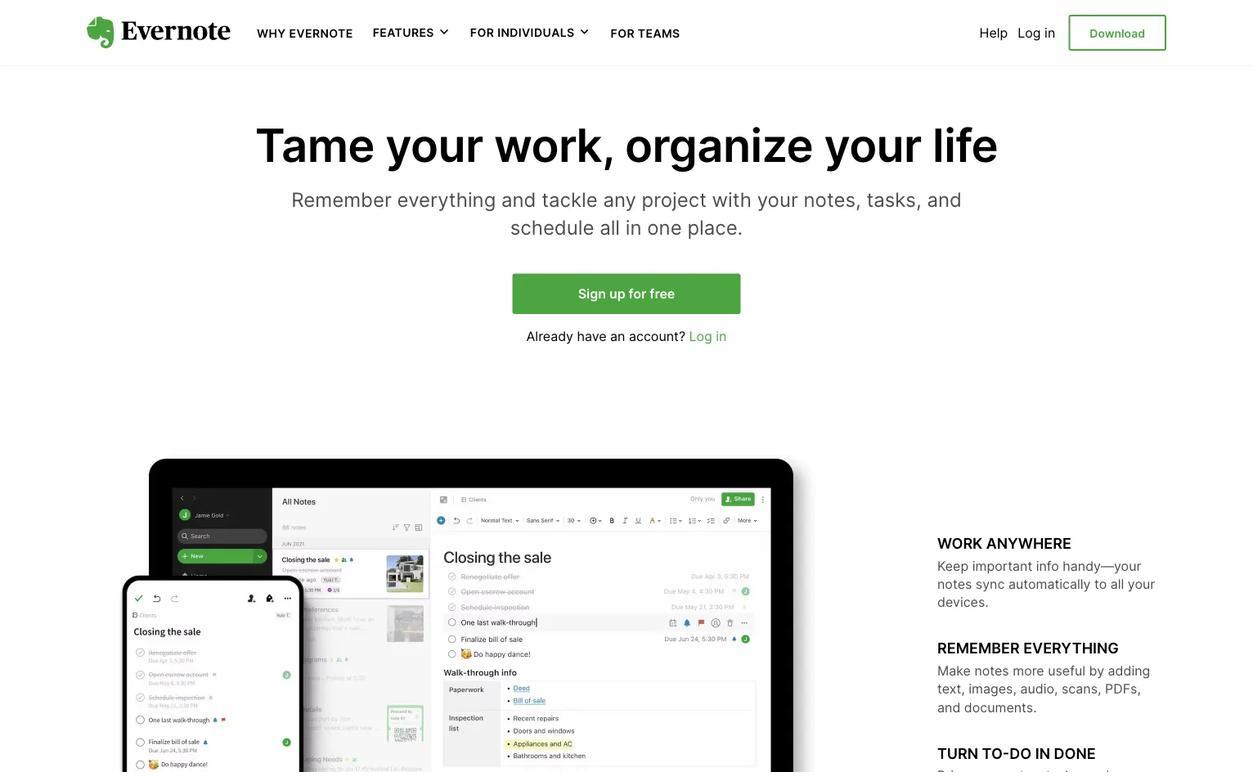 Task type: describe. For each thing, give the bounding box(es) containing it.
already have an account? log in
[[526, 328, 727, 344]]

remember everything make notes more useful by adding text, images, audio, scans, pdfs, and documents.
[[937, 639, 1150, 715]]

notes inside remember everything make notes more useful by adding text, images, audio, scans, pdfs, and documents.
[[975, 663, 1009, 679]]

help
[[980, 25, 1008, 40]]

for for for individuals
[[470, 26, 494, 39]]

with
[[712, 187, 752, 212]]

devices.
[[937, 594, 989, 610]]

help link
[[980, 25, 1008, 40]]

log in
[[1018, 25, 1055, 40]]

remember for remember everything and tackle any project with your notes, tasks, and schedule all in one place.
[[291, 187, 392, 212]]

schedule
[[510, 215, 594, 239]]

pdfs,
[[1105, 681, 1141, 697]]

in right do
[[1035, 744, 1050, 762]]

project
[[642, 187, 707, 212]]

1 horizontal spatial log
[[1018, 25, 1041, 40]]

and inside remember everything make notes more useful by adding text, images, audio, scans, pdfs, and documents.
[[937, 699, 961, 715]]

in right the account?
[[716, 328, 727, 344]]

work anywhere keep important info handy—your notes sync automatically to all your devices.
[[937, 534, 1155, 610]]

why evernote
[[257, 26, 353, 40]]

account?
[[629, 328, 685, 344]]

any
[[603, 187, 636, 212]]

in inside the remember everything and tackle any project with your notes, tasks, and schedule all in one place.
[[626, 215, 642, 239]]

why evernote link
[[257, 25, 353, 40]]

0 vertical spatial log in link
[[1018, 25, 1055, 40]]

for individuals
[[470, 26, 575, 39]]

all inside the remember everything and tackle any project with your notes, tasks, and schedule all in one place.
[[600, 215, 620, 239]]

download
[[1090, 26, 1145, 40]]

place.
[[687, 215, 743, 239]]

done
[[1054, 744, 1096, 762]]

all inside the work anywhere keep important info handy—your notes sync automatically to all your devices.
[[1111, 576, 1124, 592]]

useful
[[1048, 663, 1086, 679]]

text,
[[937, 681, 965, 697]]

in right help link
[[1045, 25, 1055, 40]]

sync
[[976, 576, 1005, 592]]

tame
[[255, 117, 375, 173]]

evernote logo image
[[87, 16, 231, 49]]

everything for scans,
[[1023, 639, 1119, 657]]

tackle
[[542, 187, 598, 212]]

keep
[[937, 558, 969, 574]]

for
[[629, 286, 647, 302]]

do
[[1010, 744, 1032, 762]]

scans,
[[1062, 681, 1101, 697]]

and up schedule
[[501, 187, 536, 212]]

notes,
[[804, 187, 861, 212]]

documents.
[[964, 699, 1037, 715]]

automatically
[[1009, 576, 1091, 592]]

work,
[[494, 117, 614, 173]]



Task type: locate. For each thing, give the bounding box(es) containing it.
organize
[[625, 117, 813, 173]]

notes up images,
[[975, 663, 1009, 679]]

tasks,
[[867, 187, 922, 212]]

handy—your
[[1063, 558, 1141, 574]]

0 horizontal spatial for
[[470, 26, 494, 39]]

already
[[526, 328, 573, 344]]

have
[[577, 328, 607, 344]]

notes inside the work anywhere keep important info handy—your notes sync automatically to all your devices.
[[937, 576, 972, 592]]

log in link right help link
[[1018, 25, 1055, 40]]

all right "to"
[[1111, 576, 1124, 592]]

and right the tasks,
[[927, 187, 962, 212]]

notes
[[937, 576, 972, 592], [975, 663, 1009, 679]]

1 horizontal spatial for
[[611, 26, 635, 40]]

life
[[933, 117, 998, 173]]

make
[[937, 663, 971, 679]]

features button
[[373, 25, 451, 41]]

notes down keep
[[937, 576, 972, 592]]

info
[[1036, 558, 1059, 574]]

and
[[501, 187, 536, 212], [927, 187, 962, 212], [937, 699, 961, 715]]

0 vertical spatial log
[[1018, 25, 1041, 40]]

everything
[[397, 187, 496, 212], [1023, 639, 1119, 657]]

work
[[937, 534, 983, 552]]

adding
[[1108, 663, 1150, 679]]

0 horizontal spatial log
[[689, 328, 712, 344]]

log in link right the account?
[[689, 328, 727, 344]]

0 horizontal spatial everything
[[397, 187, 496, 212]]

in
[[1045, 25, 1055, 40], [626, 215, 642, 239], [716, 328, 727, 344], [1035, 744, 1050, 762]]

1 vertical spatial notes
[[975, 663, 1009, 679]]

0 vertical spatial notes
[[937, 576, 972, 592]]

for
[[470, 26, 494, 39], [611, 26, 635, 40]]

for inside 'button'
[[470, 26, 494, 39]]

an
[[610, 328, 625, 344]]

your inside the remember everything and tackle any project with your notes, tasks, and schedule all in one place.
[[757, 187, 798, 212]]

sign up for free
[[578, 286, 675, 302]]

all down any
[[600, 215, 620, 239]]

1 vertical spatial log in link
[[689, 328, 727, 344]]

evernote ui on desktop and mobile image
[[87, 450, 872, 772]]

remember up "make"
[[937, 639, 1020, 657]]

for teams link
[[611, 25, 680, 40]]

individuals
[[497, 26, 575, 39]]

log right the account?
[[689, 328, 712, 344]]

0 vertical spatial everything
[[397, 187, 496, 212]]

1 vertical spatial all
[[1111, 576, 1124, 592]]

one
[[647, 215, 682, 239]]

1 horizontal spatial all
[[1111, 576, 1124, 592]]

turn
[[937, 744, 978, 762]]

images,
[[969, 681, 1017, 697]]

1 horizontal spatial log in link
[[1018, 25, 1055, 40]]

by
[[1089, 663, 1104, 679]]

to-
[[982, 744, 1010, 762]]

for individuals button
[[470, 25, 591, 41]]

remember down tame
[[291, 187, 392, 212]]

turn to-do in done
[[937, 744, 1096, 762]]

sign up for free link
[[513, 274, 741, 314]]

remember inside remember everything make notes more useful by adding text, images, audio, scans, pdfs, and documents.
[[937, 639, 1020, 657]]

and down text, in the bottom of the page
[[937, 699, 961, 715]]

log
[[1018, 25, 1041, 40], [689, 328, 712, 344]]

0 horizontal spatial notes
[[937, 576, 972, 592]]

in down any
[[626, 215, 642, 239]]

0 vertical spatial remember
[[291, 187, 392, 212]]

remember everything and tackle any project with your notes, tasks, and schedule all in one place.
[[291, 187, 962, 239]]

up
[[609, 286, 625, 302]]

everything inside remember everything make notes more useful by adding text, images, audio, scans, pdfs, and documents.
[[1023, 639, 1119, 657]]

features
[[373, 26, 434, 39]]

1 horizontal spatial remember
[[937, 639, 1020, 657]]

log right the "help"
[[1018, 25, 1041, 40]]

for left teams
[[611, 26, 635, 40]]

your
[[386, 117, 483, 173], [824, 117, 922, 173], [757, 187, 798, 212], [1128, 576, 1155, 592]]

0 horizontal spatial remember
[[291, 187, 392, 212]]

for left individuals
[[470, 26, 494, 39]]

log in link
[[1018, 25, 1055, 40], [689, 328, 727, 344]]

download link
[[1069, 15, 1166, 51]]

0 vertical spatial all
[[600, 215, 620, 239]]

0 horizontal spatial all
[[600, 215, 620, 239]]

remember
[[291, 187, 392, 212], [937, 639, 1020, 657]]

anywhere
[[986, 534, 1072, 552]]

audio,
[[1020, 681, 1058, 697]]

free
[[650, 286, 675, 302]]

1 vertical spatial log
[[689, 328, 712, 344]]

tame your work, organize your life
[[255, 117, 998, 173]]

1 vertical spatial remember
[[937, 639, 1020, 657]]

everything inside the remember everything and tackle any project with your notes, tasks, and schedule all in one place.
[[397, 187, 496, 212]]

sign
[[578, 286, 606, 302]]

1 horizontal spatial notes
[[975, 663, 1009, 679]]

1 horizontal spatial everything
[[1023, 639, 1119, 657]]

remember for remember everything make notes more useful by adding text, images, audio, scans, pdfs, and documents.
[[937, 639, 1020, 657]]

1 vertical spatial everything
[[1023, 639, 1119, 657]]

for teams
[[611, 26, 680, 40]]

remember inside the remember everything and tackle any project with your notes, tasks, and schedule all in one place.
[[291, 187, 392, 212]]

important
[[972, 558, 1033, 574]]

teams
[[638, 26, 680, 40]]

all
[[600, 215, 620, 239], [1111, 576, 1124, 592]]

to
[[1094, 576, 1107, 592]]

your inside the work anywhere keep important info handy—your notes sync automatically to all your devices.
[[1128, 576, 1155, 592]]

evernote
[[289, 26, 353, 40]]

everything for schedule
[[397, 187, 496, 212]]

why
[[257, 26, 286, 40]]

for for for teams
[[611, 26, 635, 40]]

0 horizontal spatial log in link
[[689, 328, 727, 344]]

more
[[1013, 663, 1044, 679]]



Task type: vqa. For each thing, say whether or not it's contained in the screenshot.
the everything to the bottom
yes



